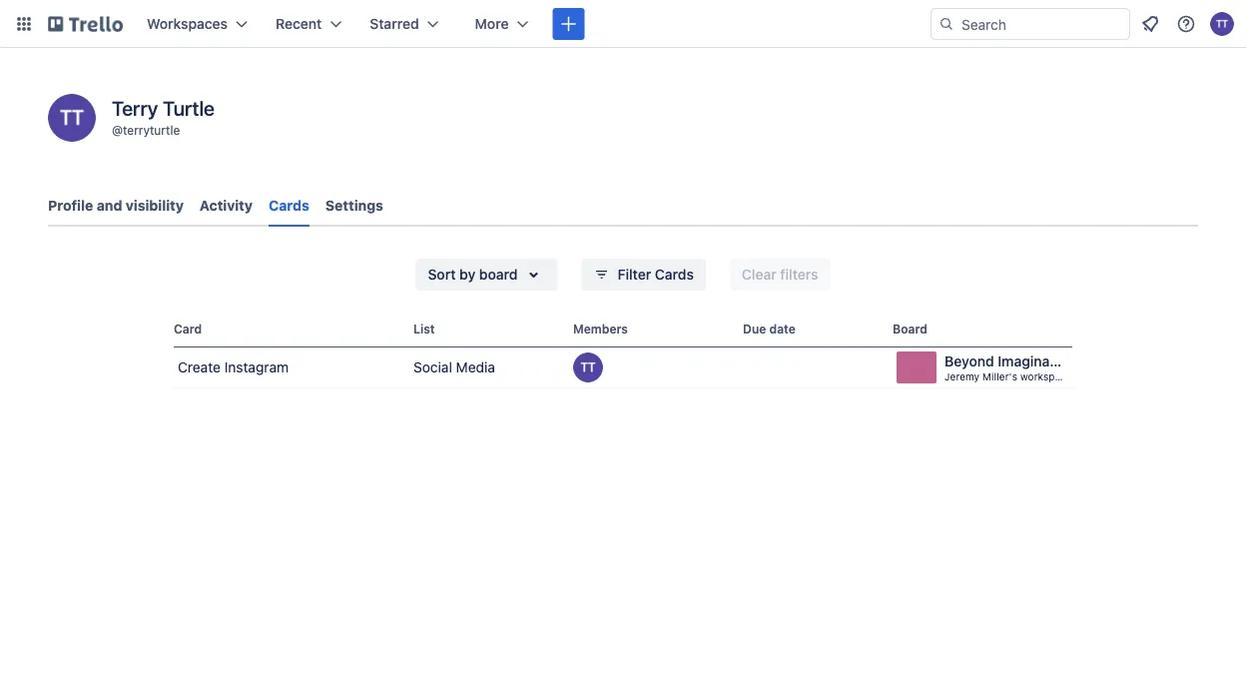 Task type: vqa. For each thing, say whether or not it's contained in the screenshot.
Turtle
yes



Task type: locate. For each thing, give the bounding box(es) containing it.
terry
[[112, 96, 158, 119]]

recent
[[276, 15, 322, 32]]

@
[[112, 123, 123, 137]]

sort by board button
[[416, 259, 558, 291]]

starred
[[370, 15, 419, 32]]

date
[[769, 322, 796, 336]]

cards right filter in the top of the page
[[655, 266, 694, 283]]

profile and visibility link
[[48, 188, 184, 224]]

back to home image
[[48, 8, 123, 40]]

0 vertical spatial terry turtle (terryturtle) image
[[1210, 12, 1234, 36]]

social media
[[413, 359, 495, 375]]

create board or workspace image
[[559, 14, 579, 34]]

board
[[479, 266, 518, 283]]

media
[[456, 359, 495, 375]]

Search field
[[955, 9, 1129, 39]]

terryturtle
[[123, 123, 180, 137]]

filter
[[618, 266, 651, 283]]

create instagram link
[[174, 348, 405, 387]]

filters
[[780, 266, 818, 283]]

1 vertical spatial terry turtle (terryturtle) image
[[48, 94, 96, 142]]

terry turtle (terryturtle) image
[[1210, 12, 1234, 36], [48, 94, 96, 142]]

clear
[[742, 266, 777, 283]]

terry turtle (terryturtle) image left @
[[48, 94, 96, 142]]

1 horizontal spatial cards
[[655, 266, 694, 283]]

open information menu image
[[1176, 14, 1196, 34]]

cards right the activity
[[269, 197, 309, 214]]

and
[[97, 197, 122, 214]]

social
[[413, 359, 452, 375]]

activity link
[[200, 188, 253, 224]]

search image
[[939, 16, 955, 32]]

0 vertical spatial cards
[[269, 197, 309, 214]]

due date
[[743, 322, 796, 336]]

terry turtle (terryturtle) image right open information menu icon
[[1210, 12, 1234, 36]]

cards
[[269, 197, 309, 214], [655, 266, 694, 283]]

0 horizontal spatial cards
[[269, 197, 309, 214]]

board
[[893, 322, 928, 336]]

1 vertical spatial cards
[[655, 266, 694, 283]]

terry turtle @ terryturtle
[[112, 96, 215, 137]]

turtle
[[163, 96, 215, 119]]

1 horizontal spatial terry turtle (terryturtle) image
[[1210, 12, 1234, 36]]

card
[[174, 322, 202, 336]]

workspace
[[1021, 370, 1072, 382]]

create instagram
[[178, 359, 289, 375]]

instagram
[[224, 359, 289, 375]]

profile
[[48, 197, 93, 214]]



Task type: describe. For each thing, give the bounding box(es) containing it.
activity
[[200, 197, 253, 214]]

settings link
[[325, 188, 383, 224]]

members
[[573, 322, 628, 336]]

0 notifications image
[[1138, 12, 1162, 36]]

profile and visibility
[[48, 197, 184, 214]]

sort by board
[[428, 266, 518, 283]]

clear filters button
[[730, 259, 830, 291]]

due
[[743, 322, 766, 336]]

sort
[[428, 266, 456, 283]]

more
[[475, 15, 509, 32]]

miller's
[[983, 370, 1018, 382]]

0 horizontal spatial terry turtle (terryturtle) image
[[48, 94, 96, 142]]

by
[[460, 266, 476, 283]]

jeremy
[[945, 370, 980, 382]]

more button
[[463, 8, 541, 40]]

filter cards
[[618, 266, 694, 283]]

starred button
[[358, 8, 451, 40]]

workspaces button
[[135, 8, 260, 40]]

create
[[178, 359, 221, 375]]

terry turtle (terryturtle) image
[[573, 353, 603, 382]]

primary element
[[0, 0, 1246, 48]]

beyond
[[945, 353, 994, 369]]

visibility
[[126, 197, 184, 214]]

recent button
[[264, 8, 354, 40]]

cards link
[[269, 188, 309, 227]]

list
[[413, 322, 435, 336]]

imagination
[[998, 353, 1075, 369]]

cards inside 'button'
[[655, 266, 694, 283]]

beyond imagination jeremy miller's workspace
[[945, 353, 1075, 382]]

filter cards button
[[582, 259, 706, 291]]

clear filters
[[742, 266, 818, 283]]

workspaces
[[147, 15, 228, 32]]

settings
[[325, 197, 383, 214]]



